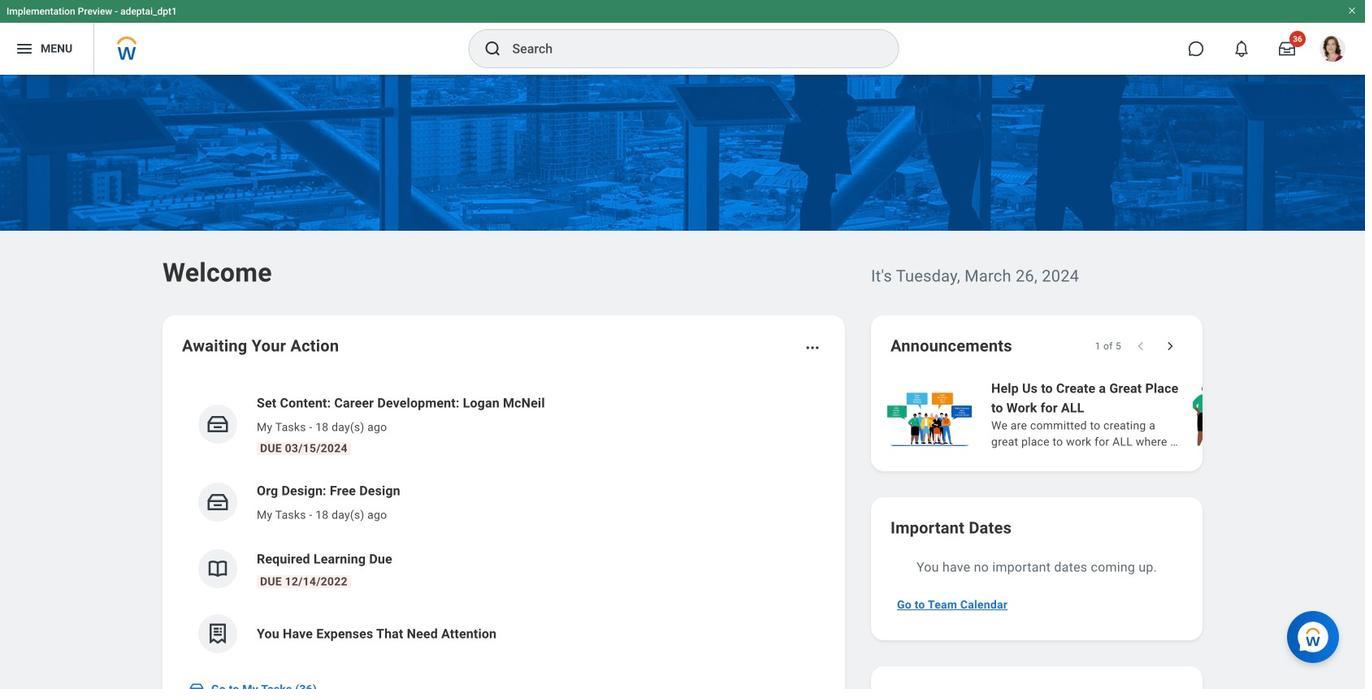 Task type: describe. For each thing, give the bounding box(es) containing it.
notifications large image
[[1233, 41, 1250, 57]]

dashboard expenses image
[[206, 622, 230, 646]]

justify image
[[15, 39, 34, 59]]

search image
[[483, 39, 503, 59]]

1 horizontal spatial list
[[884, 377, 1365, 452]]

chevron right small image
[[1162, 338, 1178, 354]]

related actions image
[[804, 340, 821, 356]]



Task type: vqa. For each thing, say whether or not it's contained in the screenshot.
search icon
yes



Task type: locate. For each thing, give the bounding box(es) containing it.
inbox image
[[206, 412, 230, 436], [206, 490, 230, 514]]

inbox image
[[189, 681, 205, 689]]

list
[[884, 377, 1365, 452], [182, 380, 826, 666]]

0 horizontal spatial list
[[182, 380, 826, 666]]

inbox large image
[[1279, 41, 1295, 57]]

banner
[[0, 0, 1365, 75]]

profile logan mcneil image
[[1320, 36, 1346, 65]]

0 vertical spatial inbox image
[[206, 412, 230, 436]]

chevron left small image
[[1133, 338, 1149, 354]]

1 inbox image from the top
[[206, 412, 230, 436]]

2 inbox image from the top
[[206, 490, 230, 514]]

status
[[1095, 340, 1121, 353]]

book open image
[[206, 557, 230, 581]]

main content
[[0, 75, 1365, 689]]

Search Workday  search field
[[512, 31, 865, 67]]

1 vertical spatial inbox image
[[206, 490, 230, 514]]

close environment banner image
[[1347, 6, 1357, 15]]



